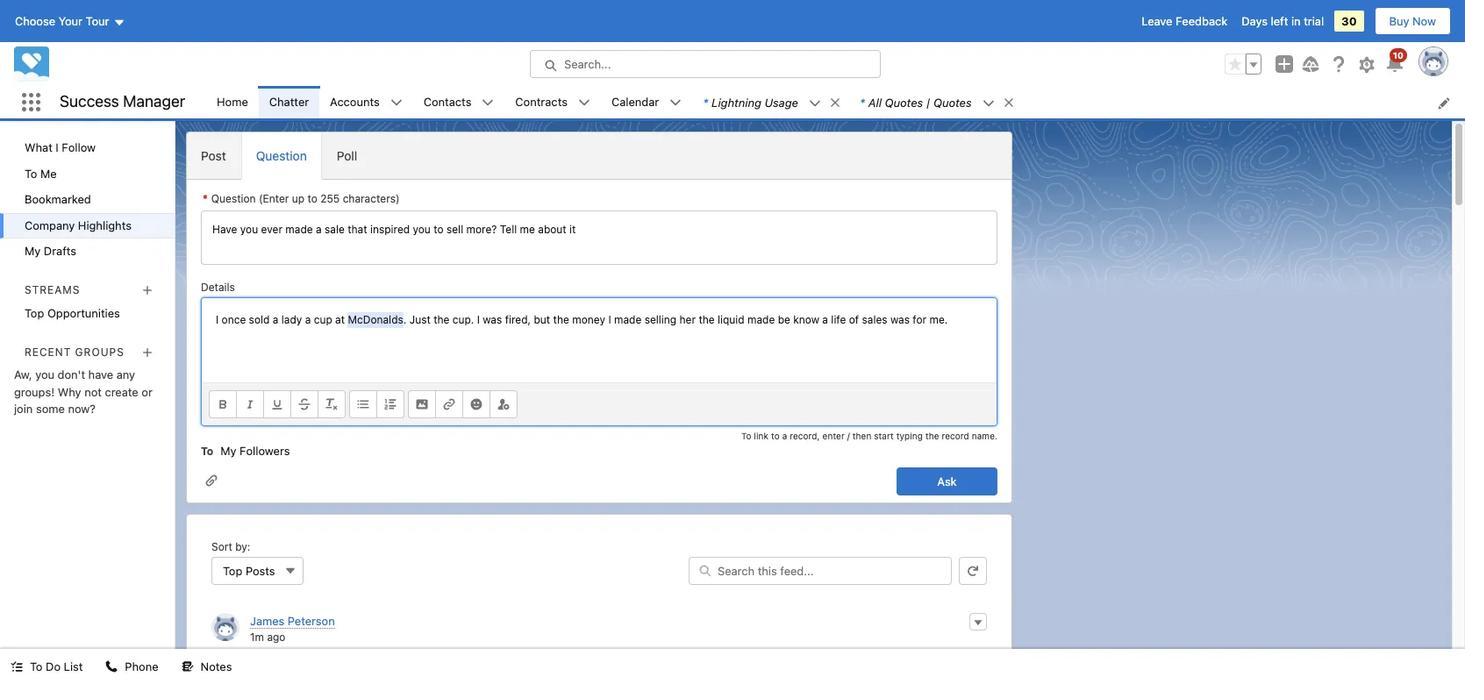 Task type: describe. For each thing, give the bounding box(es) containing it.
text default image left all
[[829, 96, 842, 109]]

characters)
[[343, 192, 400, 205]]

mcdonalds.
[[348, 313, 407, 326]]

255
[[320, 192, 340, 205]]

Search this feed... search field
[[689, 557, 952, 585]]

follow
[[62, 140, 96, 154]]

join
[[14, 402, 33, 416]]

text default image for accounts
[[390, 97, 403, 109]]

insert content element
[[408, 391, 518, 419]]

accounts
[[330, 95, 380, 109]]

text default image for phone
[[106, 661, 118, 673]]

* all quotes | quotes
[[860, 95, 972, 109]]

have
[[88, 368, 113, 382]]

life
[[831, 313, 846, 326]]

the right but
[[553, 313, 569, 326]]

phone
[[125, 660, 159, 674]]

search... button
[[530, 50, 881, 78]]

cup.
[[453, 313, 474, 326]]

recent groups link
[[25, 346, 124, 359]]

don't
[[58, 368, 85, 382]]

aw, you don't have any groups!
[[14, 368, 135, 399]]

i right cup.
[[477, 313, 480, 326]]

all
[[869, 95, 882, 109]]

contracts
[[515, 95, 568, 109]]

calendar
[[612, 95, 659, 109]]

groups!
[[14, 385, 55, 399]]

for
[[913, 313, 927, 326]]

text default image right '|'
[[983, 97, 995, 110]]

why
[[58, 385, 81, 399]]

know
[[794, 313, 820, 326]]

home
[[217, 95, 248, 109]]

to my followers
[[201, 444, 290, 458]]

success
[[60, 92, 119, 111]]

streams link
[[25, 283, 80, 296]]

* for * all quotes | quotes
[[860, 95, 865, 109]]

enter
[[823, 431, 845, 441]]

by:
[[235, 540, 250, 553]]

1 made from the left
[[614, 313, 642, 326]]

0 vertical spatial to
[[308, 192, 318, 205]]

manager
[[123, 92, 185, 111]]

2 made from the left
[[748, 313, 775, 326]]

in
[[1292, 14, 1301, 28]]

contracts link
[[505, 86, 578, 118]]

2 quotes from the left
[[934, 95, 972, 109]]

leave
[[1142, 14, 1173, 28]]

tab list containing post
[[186, 132, 1013, 180]]

opportunities
[[47, 306, 120, 320]]

recent groups
[[25, 346, 124, 359]]

tour
[[86, 14, 109, 28]]

details
[[201, 281, 235, 294]]

poll
[[337, 148, 357, 163]]

of
[[849, 313, 859, 326]]

text default image right usage
[[809, 97, 821, 110]]

0 vertical spatial my
[[25, 244, 41, 258]]

the right just
[[434, 313, 450, 326]]

at
[[335, 313, 345, 326]]

text default image for contacts
[[482, 97, 494, 109]]

sales
[[862, 313, 888, 326]]

notes
[[201, 660, 232, 674]]

up
[[292, 192, 305, 205]]

to me link
[[0, 161, 175, 187]]

chatter link
[[259, 86, 320, 118]]

search...
[[564, 57, 611, 71]]

her
[[680, 313, 696, 326]]

top for top posts
[[223, 564, 243, 578]]

buy now button
[[1375, 7, 1451, 35]]

list containing home
[[206, 86, 1466, 118]]

post
[[201, 148, 226, 163]]

record,
[[790, 431, 820, 441]]

1 quotes from the left
[[885, 95, 923, 109]]

to for to do list
[[30, 660, 43, 674]]

* lightning usage
[[703, 95, 799, 109]]

sold
[[249, 313, 270, 326]]

buy now
[[1390, 14, 1437, 28]]

calendar list item
[[601, 86, 693, 118]]

choose your tour button
[[14, 7, 126, 35]]

lady
[[281, 313, 302, 326]]

post link
[[187, 133, 241, 179]]

phone button
[[95, 649, 169, 684]]

cup
[[314, 313, 332, 326]]

name.
[[972, 431, 998, 441]]

ago
[[267, 631, 286, 644]]

groups
[[75, 346, 124, 359]]

(enter
[[259, 192, 289, 205]]

company highlights link
[[0, 213, 175, 239]]

james
[[250, 614, 285, 628]]

1m ago link
[[250, 631, 286, 644]]

1 was from the left
[[483, 313, 502, 326]]

some
[[36, 402, 65, 416]]

a left cup
[[305, 313, 311, 326]]

accounts link
[[320, 86, 390, 118]]



Task type: locate. For each thing, give the bounding box(es) containing it.
align text element
[[349, 391, 405, 419]]

text default image for to do list
[[11, 661, 23, 673]]

*
[[703, 95, 708, 109], [860, 95, 865, 109], [203, 192, 208, 205]]

top inside "link"
[[25, 306, 44, 320]]

0 horizontal spatial my
[[25, 244, 41, 258]]

text default image inside accounts 'list item'
[[390, 97, 403, 109]]

leave feedback
[[1142, 14, 1228, 28]]

success manager
[[60, 92, 185, 111]]

top posts
[[223, 564, 275, 578]]

a left lady
[[273, 313, 279, 326]]

to right up
[[308, 192, 318, 205]]

top for top opportunities
[[25, 306, 44, 320]]

* for * question (enter up to 255 characters)
[[203, 192, 208, 205]]

group
[[1225, 54, 1262, 75]]

i once sold a lady a cup at mcdonalds. just the cup. i was fired, but the money i made selling her the liquid made be know a life of sales was for me.
[[216, 313, 948, 326]]

* for * lightning usage
[[703, 95, 708, 109]]

i left once
[[216, 313, 219, 326]]

contacts list item
[[413, 86, 505, 118]]

followers
[[240, 444, 290, 458]]

to inside to my followers
[[201, 445, 213, 458]]

text default image right calendar
[[670, 97, 682, 109]]

buy
[[1390, 14, 1410, 28]]

text default image down "search..."
[[578, 97, 591, 109]]

1 horizontal spatial made
[[748, 313, 775, 326]]

to right link
[[771, 431, 780, 441]]

0 vertical spatial question
[[256, 148, 307, 163]]

text default image left do
[[11, 661, 23, 673]]

top down sort by:
[[223, 564, 243, 578]]

a left record,
[[782, 431, 787, 441]]

do
[[46, 660, 61, 674]]

accounts list item
[[320, 86, 413, 118]]

* left lightning
[[703, 95, 708, 109]]

to for to me
[[25, 166, 37, 180]]

text default image inside notes button
[[181, 661, 194, 673]]

was left "fired,"
[[483, 313, 502, 326]]

toolbar
[[202, 383, 997, 426]]

format text element
[[209, 391, 346, 419]]

why not create or join some now?
[[14, 385, 153, 416]]

what
[[25, 140, 53, 154]]

ask
[[938, 474, 957, 488]]

my drafts link
[[0, 239, 175, 265]]

be
[[778, 313, 791, 326]]

but
[[534, 313, 550, 326]]

trial
[[1304, 14, 1324, 28]]

days
[[1242, 14, 1268, 28]]

company highlights
[[25, 218, 132, 232]]

* left all
[[860, 95, 865, 109]]

question inside tab list
[[256, 148, 307, 163]]

10 button
[[1385, 48, 1408, 75]]

text default image for contracts
[[578, 97, 591, 109]]

top down 'streams' 'link'
[[25, 306, 44, 320]]

chatter
[[269, 95, 309, 109]]

1 vertical spatial question
[[211, 192, 256, 205]]

quotes left '|'
[[885, 95, 923, 109]]

to left followers
[[201, 445, 213, 458]]

text default image inside the contacts "list item"
[[482, 97, 494, 109]]

my left followers
[[220, 444, 237, 458]]

a left life
[[823, 313, 828, 326]]

* down post
[[203, 192, 208, 205]]

my drafts
[[25, 244, 76, 258]]

text default image inside phone button
[[106, 661, 118, 673]]

feedback
[[1176, 14, 1228, 28]]

question up (enter
[[256, 148, 307, 163]]

selling
[[645, 313, 677, 326]]

1 horizontal spatial *
[[703, 95, 708, 109]]

1 horizontal spatial was
[[891, 313, 910, 326]]

bookmarked
[[25, 192, 91, 206]]

* question (enter up to 255 characters)
[[203, 192, 400, 205]]

question left (enter
[[211, 192, 256, 205]]

just
[[410, 313, 431, 326]]

to do list
[[30, 660, 83, 674]]

to inside 'button'
[[30, 660, 43, 674]]

me.
[[930, 313, 948, 326]]

james peterson image
[[211, 613, 240, 641]]

to for to link to a record, enter / then start typing the record name.
[[741, 431, 752, 441]]

a
[[273, 313, 279, 326], [305, 313, 311, 326], [823, 313, 828, 326], [782, 431, 787, 441]]

to left link
[[741, 431, 752, 441]]

made
[[614, 313, 642, 326], [748, 313, 775, 326]]

text default image for notes
[[181, 661, 194, 673]]

you
[[35, 368, 54, 382]]

left
[[1271, 14, 1289, 28]]

1 horizontal spatial quotes
[[934, 95, 972, 109]]

1 list item from the left
[[693, 86, 849, 118]]

2 list item from the left
[[849, 86, 1023, 118]]

1 vertical spatial top
[[223, 564, 243, 578]]

my left drafts
[[25, 244, 41, 258]]

What would you like to know? text field
[[201, 211, 998, 265]]

0 horizontal spatial made
[[614, 313, 642, 326]]

2 was from the left
[[891, 313, 910, 326]]

question
[[256, 148, 307, 163], [211, 192, 256, 205]]

text default image left the notes
[[181, 661, 194, 673]]

sort
[[211, 540, 232, 553]]

text default image
[[829, 96, 842, 109], [1003, 96, 1015, 109], [390, 97, 403, 109], [482, 97, 494, 109], [578, 97, 591, 109], [670, 97, 682, 109]]

usage
[[765, 95, 799, 109]]

text default image inside contracts list item
[[578, 97, 591, 109]]

quotes right '|'
[[934, 95, 972, 109]]

made left selling
[[614, 313, 642, 326]]

not
[[84, 385, 102, 399]]

calendar link
[[601, 86, 670, 118]]

Sort by: button
[[211, 557, 304, 585]]

made left 'be' on the top
[[748, 313, 775, 326]]

now
[[1413, 14, 1437, 28]]

i right money
[[609, 313, 611, 326]]

me
[[40, 166, 57, 180]]

james peterson link
[[250, 614, 335, 629]]

text default image right contacts
[[482, 97, 494, 109]]

question link
[[241, 133, 322, 179]]

i
[[56, 140, 59, 154], [216, 313, 219, 326], [477, 313, 480, 326], [609, 313, 611, 326]]

text default image for calendar
[[670, 97, 682, 109]]

days left in trial
[[1242, 14, 1324, 28]]

text default image right '|'
[[1003, 96, 1015, 109]]

contacts link
[[413, 86, 482, 118]]

was left for
[[891, 313, 910, 326]]

start
[[874, 431, 894, 441]]

drafts
[[44, 244, 76, 258]]

contracts list item
[[505, 86, 601, 118]]

1 vertical spatial my
[[220, 444, 237, 458]]

aw,
[[14, 368, 32, 382]]

poll link
[[322, 133, 372, 179]]

1 horizontal spatial to
[[771, 431, 780, 441]]

tab list
[[186, 132, 1013, 180]]

now?
[[68, 402, 96, 416]]

2 horizontal spatial *
[[860, 95, 865, 109]]

text default image inside the to do list 'button'
[[11, 661, 23, 673]]

1m
[[250, 631, 264, 644]]

list item
[[693, 86, 849, 118], [849, 86, 1023, 118]]

top inside button
[[223, 564, 243, 578]]

0 horizontal spatial top
[[25, 306, 44, 320]]

list
[[64, 660, 83, 674]]

sort by:
[[211, 540, 250, 553]]

text default image left phone on the left of the page
[[106, 661, 118, 673]]

0 horizontal spatial was
[[483, 313, 502, 326]]

text default image right accounts
[[390, 97, 403, 109]]

to link to a record, enter / then start typing the record name.
[[741, 431, 998, 441]]

text default image inside calendar 'list item'
[[670, 97, 682, 109]]

0 vertical spatial top
[[25, 306, 44, 320]]

list
[[206, 86, 1466, 118]]

contacts
[[424, 95, 472, 109]]

10
[[1393, 50, 1404, 61]]

30
[[1342, 14, 1357, 28]]

liquid
[[718, 313, 745, 326]]

1 horizontal spatial my
[[220, 444, 237, 458]]

choose
[[15, 14, 55, 28]]

top opportunities link
[[0, 301, 175, 327]]

leave feedback link
[[1142, 14, 1228, 28]]

to for to my followers
[[201, 445, 213, 458]]

the right typing
[[926, 431, 939, 441]]

0 horizontal spatial *
[[203, 192, 208, 205]]

to left do
[[30, 660, 43, 674]]

bookmarked link
[[0, 187, 175, 213]]

Details text field
[[202, 298, 997, 383]]

1 horizontal spatial top
[[223, 564, 243, 578]]

any
[[116, 368, 135, 382]]

text default image
[[809, 97, 821, 110], [983, 97, 995, 110], [11, 661, 23, 673], [106, 661, 118, 673], [181, 661, 194, 673]]

highlights
[[78, 218, 132, 232]]

choose your tour
[[15, 14, 109, 28]]

1 vertical spatial to
[[771, 431, 780, 441]]

money
[[572, 313, 606, 326]]

to me
[[25, 166, 57, 180]]

the right her
[[699, 313, 715, 326]]

what i follow link
[[0, 135, 175, 161]]

0 horizontal spatial quotes
[[885, 95, 923, 109]]

peterson
[[288, 614, 335, 628]]

ask button
[[897, 467, 998, 495]]

recent
[[25, 346, 71, 359]]

lightning
[[712, 95, 762, 109]]

0 horizontal spatial to
[[308, 192, 318, 205]]

to left me
[[25, 166, 37, 180]]

i right what
[[56, 140, 59, 154]]

then
[[853, 431, 872, 441]]

home link
[[206, 86, 259, 118]]

my
[[25, 244, 41, 258], [220, 444, 237, 458]]

create
[[105, 385, 138, 399]]

to do list button
[[0, 649, 93, 684]]



Task type: vqa. For each thing, say whether or not it's contained in the screenshot.
Carole
no



